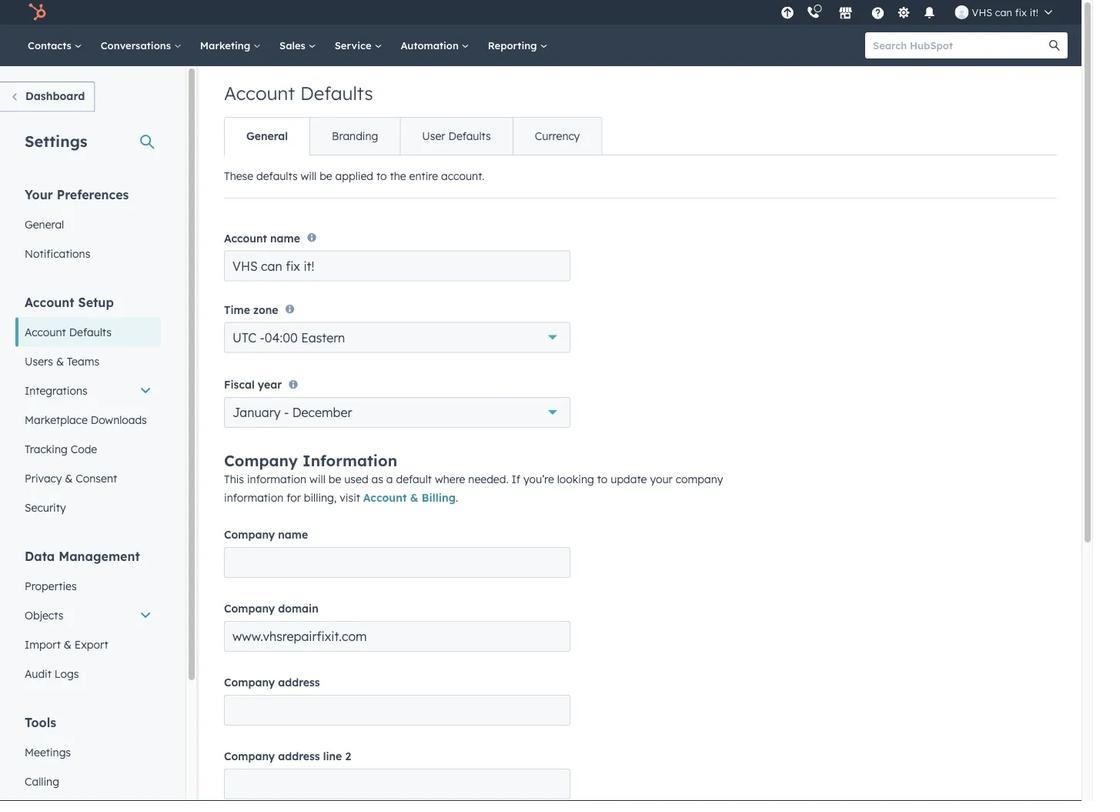 Task type: describe. For each thing, give the bounding box(es) containing it.
marketplace downloads
[[25, 413, 147, 427]]

marketing
[[200, 39, 253, 52]]

account defaults link
[[15, 318, 161, 347]]

billing,
[[304, 491, 337, 505]]

account & billing link
[[363, 491, 456, 505]]

year
[[258, 378, 282, 392]]

marketing link
[[191, 25, 270, 66]]

consent
[[76, 472, 117, 485]]

will for defaults
[[301, 169, 317, 183]]

company domain
[[224, 602, 319, 616]]

audit logs
[[25, 667, 79, 681]]

general link for your
[[15, 210, 161, 239]]

objects button
[[15, 601, 161, 630]]

account name
[[224, 231, 300, 245]]

management
[[59, 549, 140, 564]]

your
[[650, 473, 673, 486]]

domain
[[278, 602, 319, 616]]

dashboard link
[[0, 82, 95, 112]]

upgrade link
[[778, 4, 797, 20]]

contacts link
[[18, 25, 91, 66]]

user defaults
[[422, 129, 491, 143]]

Search HubSpot search field
[[866, 32, 1054, 59]]

security
[[25, 501, 66, 514]]

tracking code link
[[15, 435, 161, 464]]

your preferences
[[25, 187, 129, 202]]

defaults for user defaults link
[[449, 129, 491, 143]]

conversations
[[101, 39, 174, 52]]

1 horizontal spatial defaults
[[300, 82, 373, 105]]

data management
[[25, 549, 140, 564]]

utc -04:00 eastern
[[233, 330, 345, 346]]

user defaults link
[[400, 118, 513, 155]]

Company address text field
[[224, 695, 571, 726]]

Company address line 2 text field
[[224, 769, 571, 800]]

address for company address
[[278, 676, 320, 690]]

service link
[[325, 25, 392, 66]]

billing
[[422, 491, 456, 505]]

zone
[[253, 303, 278, 317]]

hubspot image
[[28, 3, 46, 22]]

needed.
[[468, 473, 509, 486]]

users & teams link
[[15, 347, 161, 376]]

calling icon image
[[807, 6, 821, 20]]

be for applied
[[320, 169, 332, 183]]

privacy & consent
[[25, 472, 117, 485]]

currency
[[535, 129, 580, 143]]

information
[[303, 451, 397, 471]]

teams
[[67, 355, 99, 368]]

audit
[[25, 667, 52, 681]]

& for consent
[[65, 472, 73, 485]]

account down marketing link
[[224, 82, 295, 105]]

fiscal year
[[224, 378, 282, 392]]

Company name text field
[[224, 548, 571, 578]]

code
[[71, 442, 97, 456]]

user
[[422, 129, 446, 143]]

account & billing .
[[363, 491, 458, 505]]

conversations link
[[91, 25, 191, 66]]

general link for account
[[225, 118, 310, 155]]

users
[[25, 355, 53, 368]]

where
[[435, 473, 465, 486]]

looking
[[557, 473, 594, 486]]

notifications image
[[923, 7, 937, 21]]

the
[[390, 169, 406, 183]]

settings
[[25, 131, 87, 151]]

for
[[287, 491, 301, 505]]

utc
[[233, 330, 256, 346]]

notifications button
[[917, 0, 943, 25]]

address for company address line 2
[[278, 750, 320, 764]]

company for company domain
[[224, 602, 275, 616]]

utc -04:00 eastern button
[[224, 322, 571, 353]]

audit logs link
[[15, 660, 161, 689]]

reporting
[[488, 39, 540, 52]]

0 vertical spatial account defaults
[[224, 82, 373, 105]]

Company domain text field
[[224, 621, 571, 652]]

marketplace
[[25, 413, 88, 427]]

setup
[[78, 295, 114, 310]]

general for account
[[246, 129, 288, 143]]

vhs
[[972, 6, 993, 18]]

company for company information
[[224, 451, 298, 471]]

january - december button
[[224, 397, 571, 428]]

eloise francis image
[[955, 5, 969, 19]]

account setup element
[[15, 294, 161, 522]]

& for teams
[[56, 355, 64, 368]]

this
[[224, 473, 244, 486]]

import
[[25, 638, 61, 651]]

hubspot link
[[18, 3, 58, 22]]

help image
[[871, 7, 885, 21]]



Task type: vqa. For each thing, say whether or not it's contained in the screenshot.
Note Image
no



Task type: locate. For each thing, give the bounding box(es) containing it.
update
[[611, 473, 647, 486]]

& down default
[[410, 491, 418, 505]]

general for your
[[25, 218, 64, 231]]

address
[[278, 676, 320, 690], [278, 750, 320, 764]]

fiscal
[[224, 378, 255, 392]]

0 vertical spatial be
[[320, 169, 332, 183]]

1 vertical spatial will
[[310, 473, 326, 486]]

account left setup
[[25, 295, 74, 310]]

2 company from the top
[[224, 528, 275, 542]]

vhs can fix it! button
[[946, 0, 1062, 25]]

meetings
[[25, 746, 71, 759]]

visit
[[340, 491, 360, 505]]

0 vertical spatial name
[[270, 231, 300, 245]]

entire
[[409, 169, 438, 183]]

account down these
[[224, 231, 267, 245]]

0 vertical spatial will
[[301, 169, 317, 183]]

0 horizontal spatial general link
[[15, 210, 161, 239]]

0 horizontal spatial defaults
[[69, 325, 112, 339]]

to
[[377, 169, 387, 183], [597, 473, 608, 486]]

your preferences element
[[15, 186, 161, 268]]

name
[[270, 231, 300, 245], [278, 528, 308, 542]]

1 vertical spatial to
[[597, 473, 608, 486]]

- for december
[[284, 405, 289, 420]]

company
[[676, 473, 723, 486]]

1 vertical spatial account defaults
[[25, 325, 112, 339]]

& inside data management element
[[64, 638, 72, 651]]

general link up defaults at the left of page
[[225, 118, 310, 155]]

applied
[[335, 169, 374, 183]]

1 horizontal spatial general
[[246, 129, 288, 143]]

1 company from the top
[[224, 451, 298, 471]]

1 horizontal spatial to
[[597, 473, 608, 486]]

1 vertical spatial general
[[25, 218, 64, 231]]

0 vertical spatial defaults
[[300, 82, 373, 105]]

settings image
[[897, 7, 911, 20]]

upgrade image
[[781, 7, 795, 20]]

be for used
[[329, 473, 341, 486]]

0 vertical spatial general link
[[225, 118, 310, 155]]

& left export
[[64, 638, 72, 651]]

automation
[[401, 39, 462, 52]]

vhs can fix it! menu
[[777, 0, 1063, 25]]

export
[[75, 638, 108, 651]]

privacy & consent link
[[15, 464, 161, 493]]

information down this
[[224, 491, 284, 505]]

will inside this information will be used as a default where needed. if you're looking to update your company information for billing, visit
[[310, 473, 326, 486]]

january - december
[[233, 405, 352, 420]]

import & export
[[25, 638, 108, 651]]

1 vertical spatial general link
[[15, 210, 161, 239]]

company information
[[224, 451, 397, 471]]

account.
[[441, 169, 485, 183]]

company address line 2
[[224, 750, 351, 764]]

calling
[[25, 775, 59, 789]]

general inside your preferences element
[[25, 218, 64, 231]]

service
[[335, 39, 375, 52]]

your
[[25, 187, 53, 202]]

0 horizontal spatial account defaults
[[25, 325, 112, 339]]

- for 04:00
[[260, 330, 265, 346]]

as
[[372, 473, 383, 486]]

1 horizontal spatial -
[[284, 405, 289, 420]]

04:00
[[265, 330, 298, 346]]

general link down the "preferences" at top
[[15, 210, 161, 239]]

reporting link
[[479, 25, 557, 66]]

objects
[[25, 609, 63, 622]]

company for company name
[[224, 528, 275, 542]]

these
[[224, 169, 253, 183]]

marketplace downloads link
[[15, 405, 161, 435]]

account inside account defaults link
[[25, 325, 66, 339]]

navigation containing general
[[224, 117, 602, 156]]

1 horizontal spatial account defaults
[[224, 82, 373, 105]]

2
[[345, 750, 351, 764]]

if
[[512, 473, 521, 486]]

- right utc
[[260, 330, 265, 346]]

0 horizontal spatial to
[[377, 169, 387, 183]]

tools element
[[15, 714, 161, 802]]

it!
[[1030, 6, 1039, 18]]

0 vertical spatial to
[[377, 169, 387, 183]]

0 vertical spatial address
[[278, 676, 320, 690]]

address down the domain
[[278, 676, 320, 690]]

defaults
[[256, 169, 298, 183]]

eastern
[[301, 330, 345, 346]]

name down defaults at the left of page
[[270, 231, 300, 245]]

general down "your"
[[25, 218, 64, 231]]

to inside this information will be used as a default where needed. if you're looking to update your company information for billing, visit
[[597, 473, 608, 486]]

properties
[[25, 579, 77, 593]]

5 company from the top
[[224, 750, 275, 764]]

vhs can fix it!
[[972, 6, 1039, 18]]

a
[[386, 473, 393, 486]]

company address
[[224, 676, 320, 690]]

defaults for account defaults link
[[69, 325, 112, 339]]

4 company from the top
[[224, 676, 275, 690]]

privacy
[[25, 472, 62, 485]]

notifications link
[[15, 239, 161, 268]]

2 address from the top
[[278, 750, 320, 764]]

default
[[396, 473, 432, 486]]

defaults up branding at top left
[[300, 82, 373, 105]]

0 vertical spatial general
[[246, 129, 288, 143]]

navigation
[[224, 117, 602, 156]]

sales link
[[270, 25, 325, 66]]

account defaults down the account setup
[[25, 325, 112, 339]]

integrations
[[25, 384, 88, 397]]

users & teams
[[25, 355, 99, 368]]

0 horizontal spatial general
[[25, 218, 64, 231]]

1 vertical spatial be
[[329, 473, 341, 486]]

1 vertical spatial name
[[278, 528, 308, 542]]

you're
[[524, 473, 554, 486]]

1 vertical spatial defaults
[[449, 129, 491, 143]]

be
[[320, 169, 332, 183], [329, 473, 341, 486]]

& for export
[[64, 638, 72, 651]]

contacts
[[28, 39, 74, 52]]

- right january
[[284, 405, 289, 420]]

1 vertical spatial -
[[284, 405, 289, 420]]

2 horizontal spatial defaults
[[449, 129, 491, 143]]

this information will be used as a default where needed. if you're looking to update your company information for billing, visit
[[224, 473, 723, 505]]

1 address from the top
[[278, 676, 320, 690]]

be left applied
[[320, 169, 332, 183]]

general inside navigation
[[246, 129, 288, 143]]

& right users
[[56, 355, 64, 368]]

search image
[[1050, 40, 1060, 51]]

2 vertical spatial defaults
[[69, 325, 112, 339]]

will right defaults at the left of page
[[301, 169, 317, 183]]

defaults up "users & teams" link
[[69, 325, 112, 339]]

defaults
[[300, 82, 373, 105], [449, 129, 491, 143], [69, 325, 112, 339]]

integrations button
[[15, 376, 161, 405]]

tracking
[[25, 442, 68, 456]]

will up billing,
[[310, 473, 326, 486]]

general up defaults at the left of page
[[246, 129, 288, 143]]

Account name text field
[[224, 251, 571, 281]]

marketplaces button
[[830, 0, 862, 25]]

account up users
[[25, 325, 66, 339]]

marketplaces image
[[839, 7, 853, 21]]

meetings link
[[15, 738, 161, 767]]

name for company name
[[278, 528, 308, 542]]

will for information
[[310, 473, 326, 486]]

time zone
[[224, 303, 278, 317]]

logs
[[55, 667, 79, 681]]

.
[[456, 491, 458, 505]]

account down a
[[363, 491, 407, 505]]

& right privacy
[[65, 472, 73, 485]]

1 horizontal spatial general link
[[225, 118, 310, 155]]

address left line at the left bottom
[[278, 750, 320, 764]]

calling link
[[15, 767, 161, 797]]

company for company address
[[224, 676, 275, 690]]

& for billing
[[410, 491, 418, 505]]

-
[[260, 330, 265, 346], [284, 405, 289, 420]]

0 vertical spatial -
[[260, 330, 265, 346]]

3 company from the top
[[224, 602, 275, 616]]

used
[[344, 473, 369, 486]]

be left used
[[329, 473, 341, 486]]

settings link
[[894, 4, 914, 20]]

security link
[[15, 493, 161, 522]]

notifications
[[25, 247, 90, 260]]

fix
[[1016, 6, 1027, 18]]

defaults right 'user'
[[449, 129, 491, 143]]

defaults inside account setup element
[[69, 325, 112, 339]]

calling icon button
[[801, 2, 827, 23]]

january
[[233, 405, 281, 420]]

account defaults down sales link
[[224, 82, 373, 105]]

company name
[[224, 528, 308, 542]]

name for account name
[[270, 231, 300, 245]]

defaults inside navigation
[[449, 129, 491, 143]]

account
[[224, 82, 295, 105], [224, 231, 267, 245], [25, 295, 74, 310], [25, 325, 66, 339], [363, 491, 407, 505]]

1 vertical spatial address
[[278, 750, 320, 764]]

properties link
[[15, 572, 161, 601]]

data management element
[[15, 548, 161, 689]]

information up for
[[247, 473, 307, 486]]

currency link
[[513, 118, 602, 155]]

company for company address line 2
[[224, 750, 275, 764]]

be inside this information will be used as a default where needed. if you're looking to update your company information for billing, visit
[[329, 473, 341, 486]]

account defaults inside account setup element
[[25, 325, 112, 339]]

tracking code
[[25, 442, 97, 456]]

0 vertical spatial information
[[247, 473, 307, 486]]

1 vertical spatial information
[[224, 491, 284, 505]]

name down for
[[278, 528, 308, 542]]

these defaults will be applied to the entire account.
[[224, 169, 485, 183]]

0 horizontal spatial -
[[260, 330, 265, 346]]

to left update on the right bottom
[[597, 473, 608, 486]]

preferences
[[57, 187, 129, 202]]

branding link
[[310, 118, 400, 155]]

to left the the on the top left
[[377, 169, 387, 183]]

dashboard
[[25, 89, 85, 103]]

will
[[301, 169, 317, 183], [310, 473, 326, 486]]

import & export link
[[15, 630, 161, 660]]

december
[[292, 405, 352, 420]]

can
[[995, 6, 1013, 18]]



